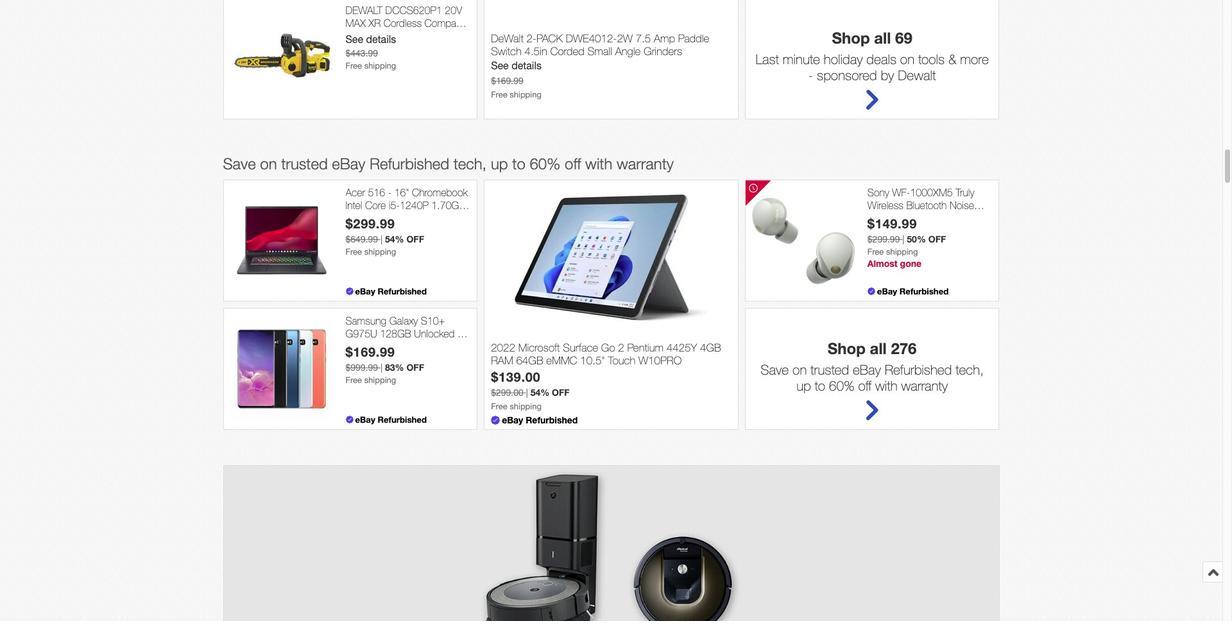 Task type: locate. For each thing, give the bounding box(es) containing it.
refurbished down 83%
[[378, 415, 427, 425]]

dewalt
[[898, 68, 936, 83]]

1 horizontal spatial $299.99
[[868, 234, 900, 244]]

off inside shop all 276 save on trusted ebay refurbished tech, up to 60% off with warranty
[[858, 378, 872, 394]]

off
[[565, 155, 581, 173], [407, 234, 424, 244], [929, 234, 946, 244], [407, 362, 424, 373], [858, 378, 872, 394], [552, 387, 570, 398]]

1 vertical spatial see
[[491, 60, 509, 71]]

| down $139.00
[[526, 388, 528, 398]]

shop inside shop all 276 save on trusted ebay refurbished tech, up to 60% off with warranty
[[828, 340, 866, 358]]

60%
[[530, 155, 561, 173], [829, 378, 855, 394]]

1 vertical spatial all
[[870, 340, 887, 358]]

2
[[618, 341, 624, 354]]

1 vertical spatial to
[[815, 378, 826, 394]]

i5-
[[389, 199, 400, 211]]

$139.00
[[491, 369, 541, 384]]

- inside sony wf-1000xm5 truly wireless bluetooth noise canceling headphones - silver
[[971, 212, 975, 223]]

shipping down 4.5in
[[510, 90, 542, 99]]

50%
[[907, 234, 926, 244]]

ebay refurbished for $139.00
[[502, 415, 578, 426]]

shipping down $299.00
[[510, 402, 542, 411]]

16"
[[395, 187, 409, 199]]

-
[[809, 68, 813, 83], [388, 187, 392, 199], [971, 212, 975, 223], [458, 328, 461, 339]]

emmc
[[546, 354, 577, 367]]

free down $299.00
[[491, 402, 508, 411]]

tech, inside shop all 276 save on trusted ebay refurbished tech, up to 60% off with warranty
[[956, 362, 984, 378]]

off inside $149.99 $299.99 | 50% off free shipping almost gone
[[929, 234, 946, 244]]

1 horizontal spatial save
[[761, 362, 789, 378]]

1 vertical spatial ram
[[491, 354, 513, 367]]

0 vertical spatial see details link
[[346, 33, 396, 45]]

| for $299.99
[[381, 234, 383, 244]]

0 horizontal spatial $299.99
[[346, 216, 395, 231]]

$299.99 inside $149.99 $299.99 | 50% off free shipping almost gone
[[868, 234, 900, 244]]

0 horizontal spatial see
[[346, 33, 363, 45]]

$169.99 $999.99 | 83% off free shipping
[[346, 344, 424, 385]]

0 vertical spatial details
[[366, 33, 396, 45]]

0 vertical spatial 60%
[[530, 155, 561, 173]]

ebay refurbished down 83%
[[355, 415, 427, 425]]

ebay refurbished down $299.00
[[502, 415, 578, 426]]

0 vertical spatial 54%
[[385, 234, 404, 244]]

shop up holiday
[[832, 29, 870, 47]]

wireless
[[868, 199, 904, 211]]

free inside 2022 microsoft surface go 2 pentium 4425y 4gb ram 64gb emmc 10.5" touch w10pro $139.00 $299.00 | 54% off free shipping
[[491, 402, 508, 411]]

1 vertical spatial on
[[260, 155, 277, 173]]

see down the switch
[[491, 60, 509, 71]]

details down 4.5in
[[512, 60, 542, 71]]

refurbished up galaxy
[[378, 287, 427, 297]]

all for 69
[[874, 29, 891, 47]]

1 vertical spatial warranty
[[901, 378, 948, 394]]

amp
[[654, 32, 675, 45]]

54%
[[385, 234, 404, 244], [531, 387, 550, 398]]

69
[[896, 29, 913, 47]]

with
[[585, 155, 613, 173], [875, 378, 898, 394]]

0 vertical spatial tech,
[[454, 155, 487, 173]]

0 horizontal spatial save
[[223, 155, 256, 173]]

see details link for dewalt
[[491, 60, 542, 71]]

1 vertical spatial with
[[875, 378, 898, 394]]

1 vertical spatial $169.99
[[346, 344, 395, 359]]

|
[[381, 234, 383, 244], [903, 234, 905, 244], [381, 363, 383, 373], [526, 388, 528, 398]]

1 horizontal spatial see
[[491, 60, 509, 71]]

0 vertical spatial see
[[346, 33, 363, 45]]

kit
[[418, 29, 428, 41]]

shop left 276
[[828, 340, 866, 358]]

0 vertical spatial ram
[[368, 212, 389, 223]]

0 vertical spatial up
[[491, 155, 508, 173]]

1 horizontal spatial tech,
[[956, 362, 984, 378]]

save inside shop all 276 save on trusted ebay refurbished tech, up to 60% off with warranty
[[761, 362, 789, 378]]

all up deals
[[874, 29, 891, 47]]

1 vertical spatial save
[[761, 362, 789, 378]]

2 vertical spatial on
[[793, 362, 807, 378]]

1 vertical spatial see details link
[[491, 60, 542, 71]]

| left 83%
[[381, 363, 383, 373]]

1 vertical spatial 54%
[[531, 387, 550, 398]]

by
[[881, 68, 894, 83]]

1 horizontal spatial ram
[[491, 354, 513, 367]]

free down $649.99
[[346, 247, 362, 257]]

0 vertical spatial save
[[223, 155, 256, 173]]

acer
[[346, 187, 365, 199]]

more
[[960, 52, 989, 67]]

go
[[601, 341, 615, 354]]

1 vertical spatial up
[[797, 378, 811, 394]]

ram inside acer 516 - 16" chromebook intel core i5-1240p 1.70ghz 8gb ram 256gb ssd chromeos
[[368, 212, 389, 223]]

0 vertical spatial shop
[[832, 29, 870, 47]]

0 vertical spatial on
[[900, 52, 915, 67]]

on
[[900, 52, 915, 67], [260, 155, 277, 173], [793, 362, 807, 378]]

ram
[[368, 212, 389, 223], [491, 354, 513, 367]]

$149.99
[[868, 216, 917, 231]]

excellent
[[346, 340, 383, 352]]

max
[[346, 17, 366, 29]]

| inside $169.99 $999.99 | 83% off free shipping
[[381, 363, 383, 373]]

see details link down the switch
[[491, 60, 542, 71]]

- left 16"
[[388, 187, 392, 199]]

all inside shop all 69 last minute holiday deals on tools & more - sponsored by dewalt
[[874, 29, 891, 47]]

0 horizontal spatial to
[[512, 155, 526, 173]]

1 vertical spatial tech,
[[956, 362, 984, 378]]

54% down 256gb
[[385, 234, 404, 244]]

$443.99
[[346, 48, 378, 58]]

1 horizontal spatial warranty
[[901, 378, 948, 394]]

20v
[[445, 5, 462, 16]]

1000xm5
[[910, 187, 953, 199]]

1 vertical spatial shop
[[828, 340, 866, 358]]

$299.99 down $149.99 at the right top of the page
[[868, 234, 900, 244]]

$299.99 inside $299.99 $649.99 | 54% off free shipping
[[346, 216, 395, 231]]

$169.99
[[491, 76, 524, 86], [346, 344, 395, 359]]

up
[[491, 155, 508, 173], [797, 378, 811, 394]]

off inside 2022 microsoft surface go 2 pentium 4425y 4gb ram 64gb emmc 10.5" touch w10pro $139.00 $299.00 | 54% off free shipping
[[552, 387, 570, 398]]

2022 microsoft surface go 2 pentium 4425y 4gb ram 64gb emmc 10.5" touch w10pro link
[[491, 341, 732, 369]]

54% inside $299.99 $649.99 | 54% off free shipping
[[385, 234, 404, 244]]

shipping inside $299.99 $649.99 | 54% off free shipping
[[364, 247, 396, 257]]

0 horizontal spatial warranty
[[617, 155, 674, 173]]

save
[[223, 155, 256, 173], [761, 362, 789, 378]]

$999.99
[[346, 363, 378, 373]]

$299.99 up $649.99
[[346, 216, 395, 231]]

0 horizontal spatial see details link
[[346, 33, 396, 45]]

| inside $149.99 $299.99 | 50% off free shipping almost gone
[[903, 234, 905, 244]]

ebay refurbished up galaxy
[[355, 287, 427, 297]]

0 vertical spatial with
[[585, 155, 613, 173]]

ram down the 2022 on the bottom left of the page
[[491, 354, 513, 367]]

touch
[[608, 354, 636, 367]]

1 horizontal spatial to
[[815, 378, 826, 394]]

ebay refurbished
[[355, 287, 427, 297], [877, 287, 949, 297], [355, 415, 427, 425], [502, 415, 578, 426]]

with inside shop all 276 save on trusted ebay refurbished tech, up to 60% off with warranty
[[875, 378, 898, 394]]

0 horizontal spatial 54%
[[385, 234, 404, 244]]

shop for shop all 69
[[832, 29, 870, 47]]

in.
[[360, 29, 370, 41]]

shipping down $649.99
[[364, 247, 396, 257]]

free up the almost
[[868, 247, 884, 257]]

0 vertical spatial to
[[512, 155, 526, 173]]

see details link
[[346, 33, 396, 45], [491, 60, 542, 71]]

0 vertical spatial $169.99
[[491, 76, 524, 86]]

0 horizontal spatial 60%
[[530, 155, 561, 173]]

0 horizontal spatial tech,
[[454, 155, 487, 173]]

free inside see details $443.99 free shipping
[[346, 61, 362, 70]]

0 horizontal spatial ram
[[368, 212, 389, 223]]

noise
[[950, 199, 974, 211]]

$169.99 down the switch
[[491, 76, 524, 86]]

54% down $139.00
[[531, 387, 550, 398]]

1 horizontal spatial up
[[797, 378, 811, 394]]

1 horizontal spatial details
[[512, 60, 542, 71]]

shipping inside dewalt 2-pack dwe4012-2w 7.5 amp paddle switch 4.5in corded small angle grinders see details $169.99 free shipping
[[510, 90, 542, 99]]

refurbished down gone
[[900, 287, 949, 297]]

0 vertical spatial trusted
[[281, 155, 328, 173]]

truly
[[956, 187, 975, 199]]

tools
[[918, 52, 945, 67]]

- down noise in the right top of the page
[[971, 212, 975, 223]]

1 vertical spatial $299.99
[[868, 234, 900, 244]]

see details $443.99 free shipping
[[346, 33, 396, 70]]

paddle
[[678, 32, 710, 45]]

1 vertical spatial 60%
[[829, 378, 855, 394]]

shipping down $443.99
[[364, 61, 396, 70]]

shipping up gone
[[886, 247, 918, 257]]

| left 50%
[[903, 234, 905, 244]]

1 horizontal spatial trusted
[[811, 362, 849, 378]]

warranty
[[617, 155, 674, 173], [901, 378, 948, 394]]

ram down core
[[368, 212, 389, 223]]

0 horizontal spatial $169.99
[[346, 344, 395, 359]]

refurbished down 276
[[885, 362, 952, 378]]

shipping inside 2022 microsoft surface go 2 pentium 4425y 4gb ram 64gb emmc 10.5" touch w10pro $139.00 $299.00 | 54% off free shipping
[[510, 402, 542, 411]]

free down the switch
[[491, 90, 508, 99]]

0 vertical spatial all
[[874, 29, 891, 47]]

see inside dewalt 2-pack dwe4012-2w 7.5 amp paddle switch 4.5in corded small angle grinders see details $169.99 free shipping
[[491, 60, 509, 71]]

shop inside shop all 69 last minute holiday deals on tools & more - sponsored by dewalt
[[832, 29, 870, 47]]

- down minute
[[809, 68, 813, 83]]

0 horizontal spatial details
[[366, 33, 396, 45]]

1 horizontal spatial see details link
[[491, 60, 542, 71]]

on inside shop all 69 last minute holiday deals on tools & more - sponsored by dewalt
[[900, 52, 915, 67]]

deals
[[867, 52, 897, 67]]

| right $649.99
[[381, 234, 383, 244]]

| inside $299.99 $649.99 | 54% off free shipping
[[381, 234, 383, 244]]

trusted inside shop all 276 save on trusted ebay refurbished tech, up to 60% off with warranty
[[811, 362, 849, 378]]

shipping down 83%
[[364, 375, 396, 385]]

free inside $149.99 $299.99 | 50% off free shipping almost gone
[[868, 247, 884, 257]]

free down $999.99
[[346, 375, 362, 385]]

see up $443.99
[[346, 33, 363, 45]]

0 horizontal spatial with
[[585, 155, 613, 173]]

$169.99 up $999.99
[[346, 344, 395, 359]]

ebay refurbished for $169.99
[[355, 415, 427, 425]]

ah)
[[442, 29, 456, 41]]

all inside shop all 276 save on trusted ebay refurbished tech, up to 60% off with warranty
[[870, 340, 887, 358]]

1 horizontal spatial $169.99
[[491, 76, 524, 86]]

0 vertical spatial $299.99
[[346, 216, 395, 231]]

1 horizontal spatial 54%
[[531, 387, 550, 398]]

last
[[756, 52, 779, 67]]

1 horizontal spatial 60%
[[829, 378, 855, 394]]

angle
[[615, 45, 641, 58]]

see
[[346, 33, 363, 45], [491, 60, 509, 71]]

1 horizontal spatial with
[[875, 378, 898, 394]]

256gb
[[392, 212, 423, 223]]

surface
[[563, 341, 598, 354]]

free down $443.99
[[346, 61, 362, 70]]

free
[[346, 61, 362, 70], [491, 90, 508, 99], [346, 247, 362, 257], [868, 247, 884, 257], [346, 375, 362, 385], [491, 402, 508, 411]]

- right unlocked
[[458, 328, 461, 339]]

8gb
[[346, 212, 365, 223]]

ebay refurbished for $299.99
[[355, 287, 427, 297]]

warranty inside shop all 276 save on trusted ebay refurbished tech, up to 60% off with warranty
[[901, 378, 948, 394]]

g975u
[[346, 328, 377, 339]]

64gb
[[516, 354, 543, 367]]

all left 276
[[870, 340, 887, 358]]

1 vertical spatial details
[[512, 60, 542, 71]]

shipping inside $149.99 $299.99 | 50% off free shipping almost gone
[[886, 247, 918, 257]]

see details link down xr at left top
[[346, 33, 396, 45]]

details
[[366, 33, 396, 45], [512, 60, 542, 71]]

small
[[588, 45, 612, 58]]

shop all 69 last minute holiday deals on tools & more - sponsored by dewalt
[[756, 29, 989, 83]]

2 horizontal spatial on
[[900, 52, 915, 67]]

details down xr at left top
[[366, 33, 396, 45]]

54% inside 2022 microsoft surface go 2 pentium 4425y 4gb ram 64gb emmc 10.5" touch w10pro $139.00 $299.00 | 54% off free shipping
[[531, 387, 550, 398]]

1 horizontal spatial on
[[793, 362, 807, 378]]

1 vertical spatial trusted
[[811, 362, 849, 378]]



Task type: vqa. For each thing, say whether or not it's contained in the screenshot.
KAYANO
no



Task type: describe. For each thing, give the bounding box(es) containing it.
4.5in
[[525, 45, 547, 58]]

free inside dewalt 2-pack dwe4012-2w 7.5 amp paddle switch 4.5in corded small angle grinders see details $169.99 free shipping
[[491, 90, 508, 99]]

see inside see details $443.99 free shipping
[[346, 33, 363, 45]]

276
[[891, 340, 917, 358]]

2-
[[527, 32, 537, 45]]

516
[[368, 187, 385, 199]]

(5
[[431, 29, 439, 41]]

wf-
[[892, 187, 910, 199]]

details inside dewalt 2-pack dwe4012-2w 7.5 amp paddle switch 4.5in corded small angle grinders see details $169.99 free shipping
[[512, 60, 542, 71]]

shipping inside see details $443.99 free shipping
[[364, 61, 396, 70]]

0 horizontal spatial on
[[260, 155, 277, 173]]

details inside see details $443.99 free shipping
[[366, 33, 396, 45]]

corded
[[550, 45, 585, 58]]

w10pro
[[639, 354, 682, 367]]

new
[[346, 42, 365, 53]]

- inside acer 516 - 16" chromebook intel core i5-1240p 1.70ghz 8gb ram 256gb ssd chromeos
[[388, 187, 392, 199]]

sponsored
[[817, 68, 877, 83]]

dewalt
[[491, 32, 524, 45]]

ebay refurbished down gone
[[877, 287, 949, 297]]

ram inside 2022 microsoft surface go 2 pentium 4425y 4gb ram 64gb emmc 10.5" touch w10pro $139.00 $299.00 | 54% off free shipping
[[491, 354, 513, 367]]

samsung galaxy s10+ g975u 128gb unlocked - excellent link
[[346, 315, 471, 352]]

core
[[365, 199, 386, 211]]

minute
[[783, 52, 820, 67]]

60% inside shop all 276 save on trusted ebay refurbished tech, up to 60% off with warranty
[[829, 378, 855, 394]]

83%
[[385, 362, 404, 373]]

&
[[949, 52, 957, 67]]

see details link for see
[[346, 33, 396, 45]]

gone
[[900, 258, 922, 269]]

1240p
[[400, 199, 429, 211]]

dewalt 2-pack dwe4012-2w 7.5 amp paddle switch 4.5in corded small angle grinders link
[[491, 32, 732, 60]]

sony wf-1000xm5 truly wireless bluetooth noise canceling headphones - silver link
[[868, 187, 993, 236]]

galaxy
[[389, 315, 418, 327]]

2022
[[491, 341, 515, 354]]

unlocked
[[414, 328, 455, 339]]

sony wf-1000xm5 truly wireless bluetooth noise canceling headphones - silver
[[868, 187, 975, 236]]

almost
[[868, 258, 898, 269]]

xr
[[369, 17, 381, 29]]

all for 276
[[870, 340, 887, 358]]

2022 microsoft surface go 2 pentium 4425y 4gb ram 64gb emmc 10.5" touch w10pro $139.00 $299.00 | 54% off free shipping
[[491, 341, 721, 411]]

off inside $299.99 $649.99 | 54% off free shipping
[[407, 234, 424, 244]]

dwe4012-
[[566, 32, 617, 45]]

$149.99 $299.99 | 50% off free shipping almost gone
[[868, 216, 946, 269]]

holiday
[[824, 52, 863, 67]]

chainsaw
[[373, 29, 415, 41]]

$649.99
[[346, 234, 378, 244]]

to inside shop all 276 save on trusted ebay refurbished tech, up to 60% off with warranty
[[815, 378, 826, 394]]

free inside $299.99 $649.99 | 54% off free shipping
[[346, 247, 362, 257]]

dewalt 2-pack dwe4012-2w 7.5 amp paddle switch 4.5in corded small angle grinders see details $169.99 free shipping
[[491, 32, 710, 99]]

silver
[[868, 224, 890, 236]]

$169.99 inside $169.99 $999.99 | 83% off free shipping
[[346, 344, 395, 359]]

microsoft
[[518, 341, 560, 354]]

$299.99 $649.99 | 54% off free shipping
[[346, 216, 424, 257]]

$169.99 inside dewalt 2-pack dwe4012-2w 7.5 amp paddle switch 4.5in corded small angle grinders see details $169.99 free shipping
[[491, 76, 524, 86]]

12
[[346, 29, 357, 41]]

dccs620p1
[[386, 5, 442, 16]]

s10+
[[421, 315, 445, 327]]

pentium
[[627, 341, 664, 354]]

| for $149.99
[[903, 234, 905, 244]]

samsung
[[346, 315, 387, 327]]

4425y
[[667, 341, 697, 354]]

free inside $169.99 $999.99 | 83% off free shipping
[[346, 375, 362, 385]]

canceling
[[868, 212, 910, 223]]

bluetooth
[[907, 199, 947, 211]]

sony
[[868, 187, 890, 199]]

0 horizontal spatial up
[[491, 155, 508, 173]]

dewalt dccs620p1 20v max xr cordless compact 12 in. chainsaw kit (5 ah) new link
[[346, 5, 471, 53]]

refurbished up 16"
[[370, 155, 449, 173]]

| for $169.99
[[381, 363, 383, 373]]

1.70ghz
[[432, 199, 471, 211]]

7.5
[[636, 32, 651, 45]]

shop all 276 save on trusted ebay refurbished tech, up to 60% off with warranty
[[761, 340, 984, 394]]

0 vertical spatial warranty
[[617, 155, 674, 173]]

grinders
[[644, 45, 682, 58]]

dewalt dccs620p1 20v max xr cordless compact 12 in. chainsaw kit (5 ah) new
[[346, 5, 464, 53]]

shop for shop all 276
[[828, 340, 866, 358]]

samsung galaxy s10+ g975u 128gb unlocked - excellent
[[346, 315, 461, 352]]

cordless
[[384, 17, 422, 29]]

chromeos
[[346, 224, 394, 236]]

| inside 2022 microsoft surface go 2 pentium 4425y 4gb ram 64gb emmc 10.5" touch w10pro $139.00 $299.00 | 54% off free shipping
[[526, 388, 528, 398]]

save on trusted ebay refurbished tech, up to 60% off with warranty
[[223, 155, 674, 173]]

10.5"
[[580, 354, 605, 367]]

switch
[[491, 45, 522, 58]]

- inside shop all 69 last minute holiday deals on tools & more - sponsored by dewalt
[[809, 68, 813, 83]]

on inside shop all 276 save on trusted ebay refurbished tech, up to 60% off with warranty
[[793, 362, 807, 378]]

headphones
[[913, 212, 968, 223]]

pack
[[537, 32, 563, 45]]

acer 516 - 16" chromebook intel core i5-1240p 1.70ghz 8gb ram 256gb ssd chromeos link
[[346, 187, 471, 236]]

up inside shop all 276 save on trusted ebay refurbished tech, up to 60% off with warranty
[[797, 378, 811, 394]]

refurbished inside shop all 276 save on trusted ebay refurbished tech, up to 60% off with warranty
[[885, 362, 952, 378]]

dewalt
[[346, 5, 383, 16]]

off inside $169.99 $999.99 | 83% off free shipping
[[407, 362, 424, 373]]

$299.00
[[491, 388, 524, 398]]

intel
[[346, 199, 362, 211]]

ssd
[[426, 212, 446, 223]]

ebay inside shop all 276 save on trusted ebay refurbished tech, up to 60% off with warranty
[[853, 362, 881, 378]]

compact
[[425, 17, 464, 29]]

0 horizontal spatial trusted
[[281, 155, 328, 173]]

2w
[[617, 32, 633, 45]]

4gb
[[700, 341, 721, 354]]

- inside "samsung galaxy s10+ g975u 128gb unlocked - excellent"
[[458, 328, 461, 339]]

shipping inside $169.99 $999.99 | 83% off free shipping
[[364, 375, 396, 385]]

refurbished down $139.00
[[526, 415, 578, 426]]



